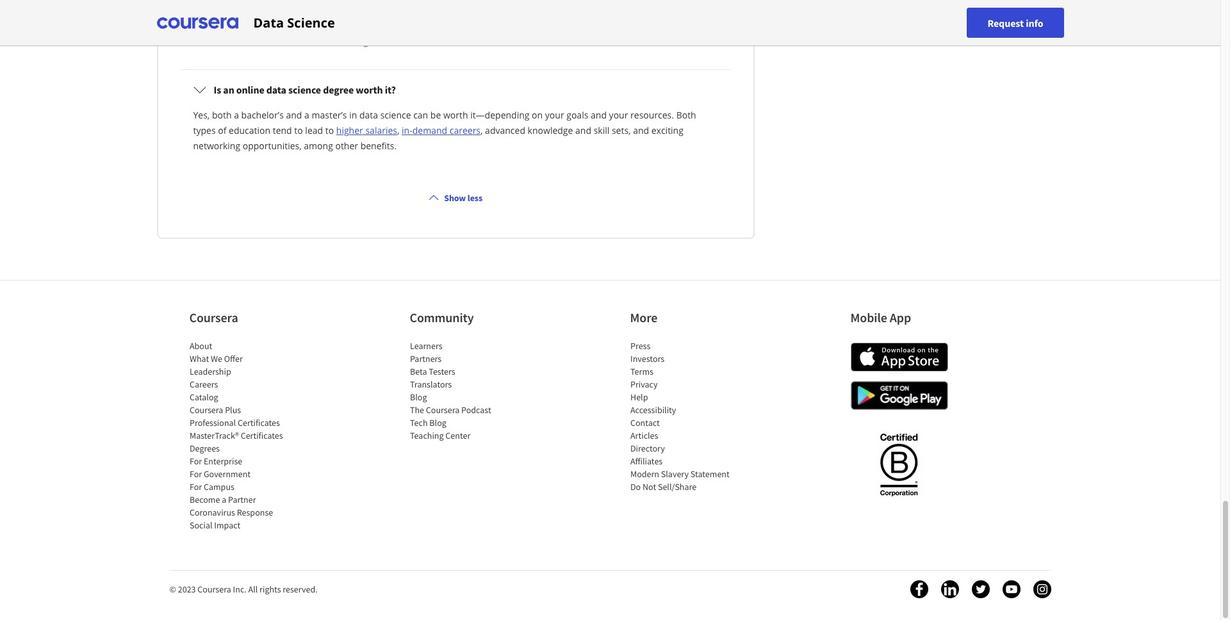 Task type: vqa. For each thing, say whether or not it's contained in the screenshot.
Practice
no



Task type: describe. For each thing, give the bounding box(es) containing it.
about what we offer leadership careers catalog coursera plus professional certificates mastertrack® certificates degrees for enterprise for government for campus become a partner coronavirus response social impact
[[189, 340, 283, 531]]

investors
[[630, 353, 664, 365]]

about
[[244, 35, 269, 47]]

higher
[[336, 124, 363, 137]]

network
[[473, 20, 507, 32]]

opportunities,
[[243, 140, 302, 152]]

modern slavery statement link
[[630, 468, 729, 480]]

in-
[[402, 124, 413, 137]]

impact
[[214, 520, 240, 531]]

may
[[345, 0, 363, 1]]

for government link
[[189, 468, 250, 480]]

learners
[[410, 340, 442, 352]]

become a partner link
[[189, 494, 256, 506]]

for enterprise link
[[189, 456, 242, 467]]

1 vertical spatial certificates
[[240, 430, 283, 442]]

a inside about what we offer leadership careers catalog coursera plus professional certificates mastertrack® certificates degrees for enterprise for government for campus become a partner coronavirus response social impact
[[222, 494, 226, 506]]

and down the goals
[[576, 124, 592, 137]]

skill
[[594, 124, 610, 137]]

science inside dropdown button
[[288, 83, 321, 96]]

list for more
[[630, 340, 739, 493]]

press link
[[630, 340, 650, 352]]

logo of certified b corporation image
[[873, 426, 925, 503]]

enrolled
[[217, 0, 252, 1]]

the
[[410, 404, 424, 416]]

benefits of learning online link
[[287, 35, 397, 47]]

bachelor's
[[241, 109, 284, 121]]

leadership link
[[189, 366, 231, 377]]

less
[[468, 192, 483, 204]]

accessibility link
[[630, 404, 676, 416]]

0 vertical spatial certificates
[[237, 417, 280, 429]]

networking
[[193, 140, 240, 152]]

privacy
[[630, 379, 658, 390]]

can
[[413, 109, 428, 121]]

your up knowledge
[[545, 109, 564, 121]]

of up the greater
[[417, 0, 426, 1]]

live
[[541, 0, 555, 1]]

to up about
[[245, 20, 254, 32]]

enterprise
[[203, 456, 242, 467]]

coronavirus
[[189, 507, 235, 518]]

directory
[[630, 443, 665, 454]]

goals
[[567, 109, 589, 121]]

partners
[[410, 353, 441, 365]]

professional
[[189, 417, 236, 429]]

is an online data science degree worth it?
[[214, 83, 396, 96]]

privacy link
[[630, 379, 658, 390]]

tend
[[273, 124, 292, 137]]

both
[[677, 109, 696, 121]]

show less
[[444, 192, 483, 204]]

course
[[368, 20, 396, 32]]

about link
[[189, 340, 212, 352]]

inc.
[[233, 584, 247, 595]]

request info
[[988, 16, 1044, 29]]

download on the app store image
[[851, 343, 948, 372]]

contact link
[[630, 417, 660, 429]]

2023
[[178, 584, 196, 595]]

team,
[[342, 20, 366, 32]]

investors link
[[630, 353, 664, 365]]

1 horizontal spatial learning
[[428, 0, 462, 1]]

is an online data science degree worth it? button
[[183, 72, 729, 108]]

coursera image
[[157, 12, 238, 33]]

help
[[630, 392, 648, 403]]

self-
[[261, 4, 278, 17]]

careers link
[[189, 379, 218, 390]]

collaborate
[[193, 4, 240, 17]]

1 horizontal spatial online
[[371, 35, 397, 47]]

more
[[219, 35, 242, 47]]

plus
[[225, 404, 241, 416]]

community
[[410, 310, 474, 326]]

of down moreover, on the left top of page
[[510, 20, 518, 32]]

in inside "once enrolled in your program, you may find a range of learning options, including live video lectures that encourage you to collaborate and self-paced courses that give you greater independence. moreover, throughout your learning journey, you'll have access to a dedicated support team, course facilitators, and a network of peers to help you achieve your academic goals. learn more about the"
[[254, 0, 262, 1]]

you up courses
[[327, 0, 342, 1]]

learn
[[193, 35, 217, 47]]

1 vertical spatial blog
[[429, 417, 446, 429]]

once enrolled in your program, you may find a range of learning options, including live video lectures that encourage you to collaborate and self-paced courses that give you greater independence. moreover, throughout your learning journey, you'll have access to a dedicated support team, course facilitators, and a network of peers to help you achieve your academic goals. learn more about the
[[193, 0, 717, 47]]

coursera left inc.
[[198, 584, 231, 595]]

courses
[[306, 4, 338, 17]]

your right the achieve
[[629, 20, 649, 32]]

you up course
[[379, 4, 394, 17]]

program,
[[286, 0, 325, 1]]

on
[[532, 109, 543, 121]]

to down the master's
[[325, 124, 334, 137]]

moreover,
[[494, 4, 537, 17]]

translators
[[410, 379, 452, 390]]

show less button
[[424, 186, 488, 210]]

1 , from the left
[[397, 124, 400, 137]]

©
[[170, 584, 176, 595]]

center
[[445, 430, 470, 442]]

what we offer link
[[189, 353, 242, 365]]

and down enrolled
[[243, 4, 259, 17]]

your up self-
[[264, 0, 284, 1]]

contact
[[630, 417, 660, 429]]

an
[[223, 83, 234, 96]]

coursera twitter image
[[972, 581, 990, 599]]

data inside yes, both a bachelor's and a master's in data science can be worth it—depending on your goals and your resources. both types of education tend to lead to
[[359, 109, 378, 121]]

teaching
[[410, 430, 444, 442]]

press
[[630, 340, 650, 352]]

mastertrack® certificates link
[[189, 430, 283, 442]]

dedicated
[[263, 20, 305, 32]]

3 for from the top
[[189, 481, 202, 493]]

facilitators,
[[399, 20, 445, 32]]

you right help
[[578, 20, 593, 32]]

coursera plus link
[[189, 404, 241, 416]]

affiliates link
[[630, 456, 662, 467]]

you'll
[[684, 4, 706, 17]]

sell/share
[[658, 481, 696, 493]]

press investors terms privacy help accessibility contact articles directory affiliates modern slavery statement do not sell/share
[[630, 340, 729, 493]]



Task type: locate. For each thing, give the bounding box(es) containing it.
a right both
[[234, 109, 239, 121]]

worth
[[356, 83, 383, 96], [443, 109, 468, 121]]

including
[[501, 0, 539, 1]]

coronavirus response link
[[189, 507, 273, 518]]

articles
[[630, 430, 658, 442]]

, left in-
[[397, 124, 400, 137]]

1 for from the top
[[189, 456, 202, 467]]

the coursera podcast link
[[410, 404, 491, 416]]

1 horizontal spatial ,
[[481, 124, 483, 137]]

1 vertical spatial science
[[380, 109, 411, 121]]

, advanced knowledge and skill sets, and exciting networking opportunities, among other benefits.
[[193, 124, 684, 152]]

that right the lectures
[[618, 0, 635, 1]]

list for community
[[410, 340, 519, 442]]

coursera inside about what we offer leadership careers catalog coursera plus professional certificates mastertrack® certificates degrees for enterprise for government for campus become a partner coronavirus response social impact
[[189, 404, 223, 416]]

1 vertical spatial for
[[189, 468, 202, 480]]

0 vertical spatial worth
[[356, 83, 383, 96]]

list
[[189, 340, 298, 532], [410, 340, 519, 442], [630, 340, 739, 493]]

demand
[[413, 124, 447, 137]]

0 vertical spatial in
[[254, 0, 262, 1]]

affiliates
[[630, 456, 662, 467]]

coursera up about
[[189, 310, 238, 326]]

give
[[360, 4, 377, 17]]

what
[[189, 353, 209, 365]]

in up self-
[[254, 0, 262, 1]]

terms link
[[630, 366, 653, 377]]

is
[[214, 83, 221, 96]]

a
[[384, 0, 389, 1], [256, 20, 261, 32], [465, 20, 470, 32], [234, 109, 239, 121], [304, 109, 309, 121], [222, 494, 226, 506]]

have
[[193, 20, 213, 32]]

online inside dropdown button
[[236, 83, 264, 96]]

salaries
[[366, 124, 397, 137]]

0 horizontal spatial in
[[254, 0, 262, 1]]

other
[[335, 140, 358, 152]]

higher salaries link
[[336, 124, 397, 137]]

online down course
[[371, 35, 397, 47]]

science inside yes, both a bachelor's and a master's in data science can be worth it—depending on your goals and your resources. both types of education tend to lead to
[[380, 109, 411, 121]]

certificates down professional certificates link
[[240, 430, 283, 442]]

find
[[365, 0, 381, 1]]

list containing press
[[630, 340, 739, 493]]

1 horizontal spatial worth
[[443, 109, 468, 121]]

data
[[253, 14, 284, 31]]

help link
[[630, 392, 648, 403]]

range
[[391, 0, 415, 1]]

1 vertical spatial learning
[[611, 4, 645, 17]]

0 horizontal spatial blog
[[410, 392, 427, 403]]

support
[[307, 20, 340, 32]]

0 vertical spatial learning
[[428, 0, 462, 1]]

0 horizontal spatial online
[[236, 83, 264, 96]]

online right an
[[236, 83, 264, 96]]

0 vertical spatial data
[[266, 83, 286, 96]]

0 vertical spatial blog
[[410, 392, 427, 403]]

a down campus
[[222, 494, 226, 506]]

of down both
[[218, 124, 227, 137]]

education
[[229, 124, 271, 137]]

science up in-
[[380, 109, 411, 121]]

for up the become in the bottom of the page
[[189, 481, 202, 493]]

coursera facebook image
[[910, 581, 928, 599]]

learning up independence.
[[428, 0, 462, 1]]

2 vertical spatial for
[[189, 481, 202, 493]]

worth up careers
[[443, 109, 468, 121]]

0 horizontal spatial worth
[[356, 83, 383, 96]]

1 horizontal spatial data
[[359, 109, 378, 121]]

0 vertical spatial online
[[371, 35, 397, 47]]

3 list from the left
[[630, 340, 739, 493]]

catalog link
[[189, 392, 218, 403]]

encourage
[[637, 0, 682, 1]]

you up the you'll
[[684, 0, 699, 1]]

list containing about
[[189, 340, 298, 532]]

more
[[630, 310, 658, 326]]

list for coursera
[[189, 340, 298, 532]]

0 horizontal spatial science
[[288, 83, 321, 96]]

about
[[189, 340, 212, 352]]

for down degrees
[[189, 456, 202, 467]]

certificates up mastertrack® certificates link
[[237, 417, 280, 429]]

0 vertical spatial science
[[288, 83, 321, 96]]

2 list from the left
[[410, 340, 519, 442]]

mobile app
[[851, 310, 911, 326]]

1 vertical spatial online
[[236, 83, 264, 96]]

both
[[212, 109, 232, 121]]

science left "degree"
[[288, 83, 321, 96]]

coursera up tech blog link
[[426, 404, 459, 416]]

2 horizontal spatial list
[[630, 340, 739, 493]]

in-demand careers link
[[402, 124, 481, 137]]

0 horizontal spatial that
[[341, 4, 358, 17]]

0 horizontal spatial learning
[[334, 35, 368, 47]]

throughout
[[539, 4, 587, 17]]

2 , from the left
[[481, 124, 483, 137]]

social
[[189, 520, 212, 531]]

blog up teaching center link
[[429, 417, 446, 429]]

coursera youtube image
[[1003, 581, 1021, 599]]

it?
[[385, 83, 396, 96]]

worth inside dropdown button
[[356, 83, 383, 96]]

data up higher salaries link at the top
[[359, 109, 378, 121]]

and up skill
[[591, 109, 607, 121]]

and down independence.
[[447, 20, 463, 32]]

0 horizontal spatial data
[[266, 83, 286, 96]]

coursera down the catalog link
[[189, 404, 223, 416]]

be
[[431, 109, 441, 121]]

and up the tend
[[286, 109, 302, 121]]

request
[[988, 16, 1024, 29]]

that down may
[[341, 4, 358, 17]]

paced
[[278, 4, 304, 17]]

coursera linkedin image
[[941, 581, 959, 599]]

your up sets,
[[609, 109, 628, 121]]

blog up the on the left bottom
[[410, 392, 427, 403]]

a up lead
[[304, 109, 309, 121]]

that
[[618, 0, 635, 1], [341, 4, 358, 17]]

directory link
[[630, 443, 665, 454]]

in inside yes, both a bachelor's and a master's in data science can be worth it—depending on your goals and your resources. both types of education tend to lead to
[[349, 109, 357, 121]]

learners partners beta testers translators blog the coursera podcast tech blog teaching center
[[410, 340, 491, 442]]

list containing learners
[[410, 340, 519, 442]]

certificates
[[237, 417, 280, 429], [240, 430, 283, 442]]

mastertrack®
[[189, 430, 239, 442]]

to left lead
[[294, 124, 303, 137]]

testers
[[429, 366, 455, 377]]

data inside dropdown button
[[266, 83, 286, 96]]

0 vertical spatial that
[[618, 0, 635, 1]]

, left advanced
[[481, 124, 483, 137]]

leadership
[[189, 366, 231, 377]]

journey,
[[647, 4, 681, 17]]

for up for campus link
[[189, 468, 202, 480]]

careers
[[450, 124, 481, 137]]

a up about
[[256, 20, 261, 32]]

for campus link
[[189, 481, 234, 493]]

1 horizontal spatial blog
[[429, 417, 446, 429]]

1 list from the left
[[189, 340, 298, 532]]

a down independence.
[[465, 20, 470, 32]]

partner
[[228, 494, 256, 506]]

and down the resources.
[[633, 124, 649, 137]]

learning down team,
[[334, 35, 368, 47]]

2 vertical spatial learning
[[334, 35, 368, 47]]

2 horizontal spatial learning
[[611, 4, 645, 17]]

1 horizontal spatial science
[[380, 109, 411, 121]]

1 horizontal spatial list
[[410, 340, 519, 442]]

campus
[[203, 481, 234, 493]]

a right the find
[[384, 0, 389, 1]]

master's
[[312, 109, 347, 121]]

app
[[890, 310, 911, 326]]

higher salaries , in-demand careers
[[336, 124, 481, 137]]

0 horizontal spatial list
[[189, 340, 298, 532]]

and
[[243, 4, 259, 17], [447, 20, 463, 32], [286, 109, 302, 121], [591, 109, 607, 121], [576, 124, 592, 137], [633, 124, 649, 137]]

worth inside yes, both a bachelor's and a master's in data science can be worth it—depending on your goals and your resources. both types of education tend to lead to
[[443, 109, 468, 121]]

in up higher at the top left of the page
[[349, 109, 357, 121]]

to up the you'll
[[702, 0, 710, 1]]

resources.
[[631, 109, 674, 121]]

worth left it?
[[356, 83, 383, 96]]

statement
[[690, 468, 729, 480]]

among
[[304, 140, 333, 152]]

to
[[702, 0, 710, 1], [245, 20, 254, 32], [546, 20, 555, 32], [294, 124, 303, 137], [325, 124, 334, 137]]

mobile
[[851, 310, 888, 326]]

all
[[248, 584, 258, 595]]

1 horizontal spatial in
[[349, 109, 357, 121]]

video
[[557, 0, 580, 1]]

2 for from the top
[[189, 468, 202, 480]]

coursera instagram image
[[1033, 581, 1051, 599]]

lectures
[[582, 0, 616, 1]]

access
[[216, 20, 243, 32]]

0 vertical spatial for
[[189, 456, 202, 467]]

it—depending
[[470, 109, 530, 121]]

get it on google play image
[[851, 381, 948, 410]]

do not sell/share link
[[630, 481, 696, 493]]

blog
[[410, 392, 427, 403], [429, 417, 446, 429]]

learning up the achieve
[[611, 4, 645, 17]]

1 vertical spatial worth
[[443, 109, 468, 121]]

of
[[417, 0, 426, 1], [510, 20, 518, 32], [323, 35, 332, 47], [218, 124, 227, 137]]

to left help
[[546, 20, 555, 32]]

become
[[189, 494, 220, 506]]

1 vertical spatial that
[[341, 4, 358, 17]]

data
[[266, 83, 286, 96], [359, 109, 378, 121]]

data up bachelor's in the top of the page
[[266, 83, 286, 96]]

1 vertical spatial in
[[349, 109, 357, 121]]

coursera inside learners partners beta testers translators blog the coursera podcast tech blog teaching center
[[426, 404, 459, 416]]

advanced
[[485, 124, 526, 137]]

knowledge
[[528, 124, 573, 137]]

, inside , advanced knowledge and skill sets, and exciting networking opportunities, among other benefits.
[[481, 124, 483, 137]]

yes, both a bachelor's and a master's in data science can be worth it—depending on your goals and your resources. both types of education tend to lead to
[[193, 109, 696, 137]]

careers
[[189, 379, 218, 390]]

sets,
[[612, 124, 631, 137]]

science
[[288, 83, 321, 96], [380, 109, 411, 121]]

1 horizontal spatial that
[[618, 0, 635, 1]]

benefits.
[[361, 140, 397, 152]]

1 vertical spatial data
[[359, 109, 378, 121]]

response
[[237, 507, 273, 518]]

your down the lectures
[[589, 4, 609, 17]]

0 horizontal spatial ,
[[397, 124, 400, 137]]

of down support
[[323, 35, 332, 47]]

of inside yes, both a bachelor's and a master's in data science can be worth it—depending on your goals and your resources. both types of education tend to lead to
[[218, 124, 227, 137]]



